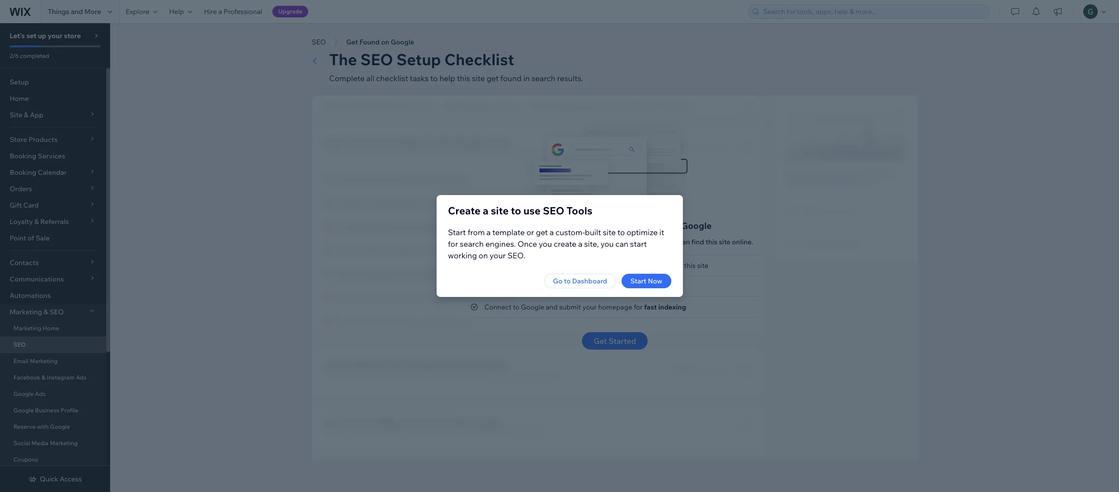 Task type: vqa. For each thing, say whether or not it's contained in the screenshot.


Task type: describe. For each thing, give the bounding box(es) containing it.
for inside step 2: optimize the site pages for search engines complete these tasks to make the site pages easier to find in search results.
[[440, 360, 451, 370]]

dashboard
[[572, 277, 607, 286]]

media
[[32, 440, 49, 447]]

working
[[448, 251, 477, 260]]

this up learn at the bottom of page
[[415, 418, 429, 428]]

the inside see how the seo setup checklist helps this site.
[[815, 170, 826, 178]]

watch video link
[[833, 178, 873, 187]]

a right build
[[597, 261, 601, 270]]

2 horizontal spatial found
[[642, 220, 667, 231]]

we
[[556, 261, 565, 270]]

for inside start from a template or get a custom-built site to optimize it for search engines. once you create a site, you can start working on your seo.
[[448, 239, 458, 249]]

by
[[419, 148, 427, 157]]

built
[[585, 228, 601, 237]]

fast
[[644, 303, 657, 312]]

connect to google and submit your homepage for fast indexing
[[484, 303, 686, 312]]

automations
[[10, 291, 51, 300]]

help button
[[163, 0, 198, 23]]

site's
[[431, 418, 450, 428]]

go
[[553, 277, 563, 286]]

the
[[329, 50, 357, 69]]

video
[[854, 178, 873, 187]]

this inside step 1: get the homepage ready for google search help get this site found online by completing these essential tasks.
[[352, 148, 364, 157]]

on inside button
[[381, 38, 389, 46]]

create
[[448, 204, 481, 217]]

tasks inside step 2: optimize the site pages for search engines complete these tasks to make the site pages easier to find in search results.
[[375, 371, 392, 380]]

the down built at the top right of the page
[[588, 238, 599, 246]]

start now
[[631, 277, 663, 286]]

the right make at the left bottom of the page
[[420, 371, 430, 380]]

your inside start from a template or get a custom-built site to optimize it for search engines. once you create a site, you can start working on your seo.
[[490, 251, 506, 260]]

quick access
[[40, 475, 82, 484]]

start for start your seo journey to get found on google
[[518, 220, 539, 231]]

marketing up facebook & instagram ads
[[30, 358, 58, 365]]

this left online.
[[706, 238, 717, 246]]

progress.
[[375, 429, 405, 437]]

get started
[[594, 336, 636, 346]]

1 name from the left
[[375, 102, 391, 109]]

marketing & seo button
[[0, 304, 106, 320]]

watch video
[[833, 178, 873, 187]]

reserve with google link
[[0, 419, 106, 435]]

booking services
[[10, 152, 65, 160]]

watch
[[833, 178, 853, 187]]

about
[[443, 429, 462, 437]]

learn
[[406, 429, 424, 437]]

answer
[[484, 261, 508, 270]]

found
[[360, 38, 380, 46]]

with inside sidebar element
[[37, 423, 49, 430]]

tasks.
[[514, 148, 532, 157]]

2 horizontal spatial you
[[601, 239, 614, 249]]

results. inside "the seo setup checklist complete all checklist tasks to help this site get found in search results."
[[557, 73, 583, 83]]

2 name from the left
[[419, 102, 435, 109]]

help inside step 1: get the homepage ready for google search help get this site found online by completing these essential tasks.
[[323, 148, 338, 157]]

google inside button
[[391, 38, 414, 46]]

business left the brand
[[323, 102, 348, 109]]

hire a professional link
[[198, 0, 268, 23]]

step 1: get the homepage ready for google search help get this site found online by completing these essential tasks.
[[323, 137, 532, 157]]

marketing home
[[14, 325, 59, 332]]

a inside step 3: keep building on this site's seo progress seo is a work in progress. learn more about what it can do for this site.
[[346, 429, 349, 437]]

started
[[609, 336, 636, 346]]

1 location from the left
[[444, 102, 469, 109]]

0 vertical spatial pages
[[416, 360, 438, 370]]

marketing down marketing & seo
[[14, 325, 41, 332]]

start your seo journey to get found on google
[[518, 220, 712, 231]]

0 horizontal spatial you
[[508, 238, 520, 246]]

store
[[64, 31, 81, 40]]

1 vertical spatial ads
[[35, 390, 46, 398]]

coupons
[[14, 456, 38, 463]]

0 horizontal spatial so
[[547, 261, 555, 270]]

these inside step 1: get the homepage ready for google search help get this site found online by completing these essential tasks.
[[465, 148, 483, 157]]

2 horizontal spatial search
[[651, 102, 670, 109]]

booking
[[10, 152, 36, 160]]

helps
[[787, 178, 804, 187]]

results. inside step 2: optimize the site pages for search engines complete these tasks to make the site pages easier to find in search results.
[[537, 371, 560, 380]]

your inside sidebar element
[[48, 31, 62, 40]]

1 horizontal spatial you
[[539, 239, 552, 249]]

marketing inside dropdown button
[[10, 308, 42, 316]]

your right submit
[[582, 303, 597, 312]]

1 horizontal spatial all
[[517, 282, 524, 291]]

home link
[[0, 90, 106, 107]]

social media marketing link
[[0, 435, 106, 452]]

profile
[[61, 407, 78, 414]]

is
[[339, 429, 344, 437]]

social media marketing
[[14, 440, 78, 447]]

these inside step 2: optimize the site pages for search engines complete these tasks to make the site pages easier to find in search results.
[[356, 371, 374, 380]]

now
[[648, 277, 663, 286]]

to inside button
[[564, 277, 571, 286]]

upgrade button
[[272, 6, 308, 17]]

learning
[[817, 208, 845, 216]]

get up seo.
[[522, 238, 532, 246]]

seo button
[[307, 35, 331, 49]]

step for step 1: get the homepage ready for google search
[[323, 137, 341, 147]]

let's set up your store
[[10, 31, 81, 40]]

step 3: keep building on this site's seo progress heading
[[323, 417, 545, 429]]

2/6
[[10, 52, 19, 59]]

2/6 completed
[[10, 52, 49, 59]]

get found on google
[[346, 38, 414, 46]]

custom-
[[556, 228, 585, 237]]

complete inside step 2: optimize the site pages for search engines complete these tasks to make the site pages easier to find in search results.
[[323, 371, 355, 380]]

we'll
[[476, 238, 491, 246]]

marketing down reserve with google link
[[50, 440, 78, 447]]

professional
[[224, 7, 262, 16]]

checklist inside "the seo setup checklist complete all checklist tasks to help this site get found in search results."
[[445, 50, 514, 69]]

email marketing
[[14, 358, 58, 365]]

your up head
[[541, 220, 560, 231]]

see
[[787, 170, 799, 178]]

keywords
[[529, 102, 557, 109]]

get inside "the seo setup checklist complete all checklist tasks to help this site get found in search results."
[[487, 73, 499, 83]]

quick
[[40, 475, 58, 484]]

hire for hire a professional
[[204, 7, 217, 16]]

booking services link
[[0, 148, 106, 164]]

sale
[[36, 234, 50, 243]]

more
[[84, 7, 101, 16]]

a up head
[[550, 228, 554, 237]]

complete inside "the seo setup checklist complete all checklist tasks to help this site get found in search results."
[[329, 73, 365, 83]]

start for start from a template or get a custom-built site to optimize it for search engines. once you create a site, you can start working on your seo.
[[448, 228, 466, 237]]

google inside step 1: get the homepage ready for google search help get this site found online by completing these essential tasks.
[[456, 137, 484, 147]]

the inside step 1: get the homepage ready for google search help get this site found online by completing these essential tasks.
[[366, 137, 378, 147]]

easier
[[465, 371, 484, 380]]

create a site to use seo tools
[[448, 204, 593, 217]]

location : business location
[[444, 102, 520, 109]]

business right 1,
[[626, 102, 650, 109]]

upgrade
[[278, 8, 303, 15]]

people
[[655, 238, 677, 246]]

essential
[[485, 148, 513, 157]]

1 horizontal spatial search
[[585, 102, 604, 109]]

optimize
[[351, 360, 385, 370]]

7/19
[[717, 366, 728, 373]]

hire an seo expert
[[801, 240, 861, 249]]

can inside step 3: keep building on this site's seo progress seo is a work in progress. learn more about what it can do for this site.
[[486, 429, 497, 437]]

2 location from the left
[[497, 102, 520, 109]]

it inside step 3: keep building on this site's seo progress seo is a work in progress. learn more about what it can do for this site.
[[480, 429, 485, 437]]

found for the
[[378, 148, 396, 157]]

reserve with google
[[14, 423, 70, 430]]

email marketing link
[[0, 353, 106, 370]]

tasks inside "the seo setup checklist complete all checklist tasks to help this site get found in search results."
[[410, 73, 429, 83]]

google business profile
[[14, 407, 78, 414]]

setup inside "the seo setup checklist complete all checklist tasks to help this site get found in search results."
[[397, 50, 441, 69]]

template
[[493, 228, 525, 237]]

1 horizontal spatial and
[[546, 303, 558, 312]]

a left professional
[[219, 7, 222, 16]]

all inside "the seo setup checklist complete all checklist tasks to help this site get found in search results."
[[366, 73, 375, 83]]

search inside step 1: get the homepage ready for google search help get this site found online by completing these essential tasks.
[[485, 137, 511, 147]]

google ads
[[14, 390, 46, 398]]

seo learning hub
[[801, 208, 859, 216]]

for inside step 1: get the homepage ready for google search help get this site found online by completing these essential tasks.
[[444, 137, 455, 147]]

0 vertical spatial or
[[350, 102, 355, 109]]

in inside step 2: optimize the site pages for search engines complete these tasks to make the site pages easier to find in search results.
[[508, 371, 513, 380]]

instagram
[[47, 374, 75, 381]]

ic google image
[[402, 317, 470, 326]]

journey
[[582, 220, 613, 231]]

or inside start from a template or get a custom-built site to optimize it for search engines. once you create a site, you can start working on your seo.
[[527, 228, 534, 237]]

a left site,
[[578, 239, 583, 249]]

the right optimize
[[386, 360, 399, 370]]

0 horizontal spatial and
[[71, 7, 83, 16]]

1 vertical spatial homepage
[[598, 303, 632, 312]]

step for step 2: optimize the site pages for search engines
[[323, 360, 341, 370]]

complete all checklist tasks to set up this site for search results
[[484, 282, 682, 291]]

1 horizontal spatial with
[[573, 238, 587, 246]]

how
[[800, 170, 814, 178]]



Task type: locate. For each thing, give the bounding box(es) containing it.
a right the create
[[483, 204, 489, 217]]

1 horizontal spatial so
[[646, 238, 653, 246]]

0 horizontal spatial start
[[557, 238, 572, 246]]

checklist inside see how the seo setup checklist helps this site.
[[863, 170, 893, 178]]

1 term from the left
[[605, 102, 619, 109]]

1 vertical spatial home
[[43, 325, 59, 332]]

for up working
[[448, 239, 458, 249]]

can right we
[[567, 261, 578, 270]]

on inside start from a template or get a custom-built site to optimize it for search engines. once you create a site, you can start working on your seo.
[[479, 251, 488, 260]]

1 vertical spatial &
[[42, 374, 45, 381]]

0 vertical spatial hire
[[204, 7, 217, 16]]

2 vertical spatial in
[[368, 429, 374, 437]]

1 horizontal spatial term
[[671, 102, 685, 109]]

1 vertical spatial checklist
[[863, 170, 893, 178]]

setup link
[[0, 74, 106, 90]]

completing
[[428, 148, 464, 157]]

on inside step 3: keep building on this site's seo progress seo is a work in progress. learn more about what it can do for this site.
[[404, 418, 414, 428]]

2:
[[343, 360, 349, 370]]

get for get started
[[594, 336, 607, 346]]

term left 1,
[[605, 102, 619, 109]]

0 horizontal spatial find
[[494, 371, 506, 380]]

checklist up now
[[644, 261, 672, 270]]

location left keywords
[[497, 102, 520, 109]]

seo inside see how the seo setup checklist helps this site.
[[827, 170, 841, 178]]

1 vertical spatial or
[[527, 228, 534, 237]]

site. inside step 3: keep building on this site's seo progress seo is a work in progress. learn more about what it can do for this site.
[[532, 429, 545, 437]]

0 vertical spatial home
[[10, 94, 29, 103]]

step 1: get the homepage ready for google search heading
[[323, 136, 532, 148]]

so down optimize
[[646, 238, 653, 246]]

work
[[351, 429, 366, 437]]

homepage inside step 1: get the homepage ready for google search help get this site found online by completing these essential tasks.
[[380, 137, 419, 147]]

of right basics
[[622, 238, 629, 246]]

1 horizontal spatial help
[[493, 238, 507, 246]]

homepage
[[380, 137, 419, 147], [598, 303, 632, 312]]

up down answer 3 questions so we can build a personalized checklist for this site
[[592, 282, 600, 291]]

submit
[[559, 303, 581, 312]]

point
[[10, 234, 26, 243]]

seo inside "the seo setup checklist complete all checklist tasks to help this site get found in search results."
[[361, 50, 393, 69]]

use
[[524, 204, 541, 217]]

2 vertical spatial checklist
[[525, 282, 553, 291]]

hire left an
[[801, 240, 814, 249]]

step inside step 2: optimize the site pages for search engines complete these tasks to make the site pages easier to find in search results.
[[323, 360, 341, 370]]

1 vertical spatial and
[[546, 303, 558, 312]]

1 horizontal spatial of
[[622, 238, 629, 246]]

1 horizontal spatial it
[[660, 228, 664, 237]]

personalized
[[602, 261, 643, 270]]

0 vertical spatial get
[[346, 38, 358, 46]]

on up learn at the bottom of page
[[404, 418, 414, 428]]

1 horizontal spatial find
[[692, 238, 704, 246]]

1 : from the left
[[391, 102, 392, 109]]

1 horizontal spatial location
[[497, 102, 520, 109]]

search left 1,
[[585, 102, 604, 109]]

online.
[[732, 238, 753, 246]]

hire right help button
[[204, 7, 217, 16]]

2 vertical spatial get
[[594, 336, 607, 346]]

google
[[391, 38, 414, 46], [456, 137, 484, 147], [681, 220, 712, 231], [521, 303, 544, 312], [14, 390, 34, 398], [14, 407, 34, 414], [50, 423, 70, 430]]

progress
[[470, 418, 503, 428]]

building
[[372, 418, 403, 428]]

start left from
[[448, 228, 466, 237]]

business down "the seo setup checklist complete all checklist tasks to help this site get found in search results."
[[471, 102, 495, 109]]

site
[[472, 73, 485, 83], [365, 148, 376, 157], [491, 204, 509, 217], [603, 228, 616, 237], [719, 238, 731, 246], [697, 261, 708, 270], [615, 282, 626, 291], [400, 360, 414, 370], [432, 371, 443, 380]]

ads inside "link"
[[76, 374, 87, 381]]

the seo setup checklist complete all checklist tasks to help this site get found in search results.
[[329, 50, 583, 83]]

home down marketing & seo dropdown button
[[43, 325, 59, 332]]

term
[[605, 102, 619, 109], [671, 102, 685, 109]]

start for start now
[[631, 277, 647, 286]]

0 vertical spatial setup
[[397, 50, 441, 69]]

get started button
[[582, 332, 648, 350]]

find right people
[[692, 238, 704, 246]]

1 horizontal spatial :
[[469, 102, 470, 109]]

pages left easier in the bottom left of the page
[[445, 371, 464, 380]]

get found on google button
[[342, 35, 419, 49]]

hire for hire an seo expert
[[801, 240, 814, 249]]

complete down the
[[329, 73, 365, 83]]

get inside step 1: get the homepage ready for google search help get this site found online by completing these essential tasks.
[[350, 137, 364, 147]]

0 horizontal spatial term
[[605, 102, 619, 109]]

0 vertical spatial and
[[71, 7, 83, 16]]

up up completed
[[38, 31, 46, 40]]

set inside sidebar element
[[26, 31, 36, 40]]

2 : from the left
[[469, 102, 470, 109]]

results
[[661, 282, 682, 291]]

in inside step 3: keep building on this site's seo progress seo is a work in progress. learn more about what it can do for this site.
[[368, 429, 374, 437]]

get inside start from a template or get a custom-built site to optimize it for search engines. once you create a site, you can start working on your seo.
[[536, 228, 548, 237]]

start inside start from a template or get a custom-built site to optimize it for search engines. once you create a site, you can start working on your seo.
[[630, 239, 647, 249]]

1 horizontal spatial these
[[465, 148, 483, 157]]

this up indexing at the right of page
[[684, 261, 696, 270]]

can right people
[[679, 238, 690, 246]]

for left fast
[[634, 303, 643, 312]]

2 term from the left
[[671, 102, 685, 109]]

complete
[[329, 73, 365, 83], [484, 282, 515, 291], [323, 371, 355, 380]]

this right do
[[519, 429, 531, 437]]

checklist up business or brand name : business name at the top left
[[376, 73, 408, 83]]

0 horizontal spatial pages
[[416, 360, 438, 370]]

step inside step 1: get the homepage ready for google search help get this site found online by completing these essential tasks.
[[323, 137, 341, 147]]

0 vertical spatial homepage
[[380, 137, 419, 147]]

all up the brand
[[366, 73, 375, 83]]

location down "the seo setup checklist complete all checklist tasks to help this site get found in search results."
[[444, 102, 469, 109]]

in
[[523, 73, 530, 83], [508, 371, 513, 380], [368, 429, 374, 437]]

start down optimize
[[630, 239, 647, 249]]

2 step from the top
[[323, 360, 341, 370]]

seo inside dropdown button
[[50, 308, 64, 316]]

0 vertical spatial found
[[501, 73, 522, 83]]

1 horizontal spatial help
[[323, 148, 338, 157]]

& inside dropdown button
[[44, 308, 48, 316]]

business right keywords
[[560, 102, 584, 109]]

site. inside see how the seo setup checklist helps this site.
[[818, 178, 831, 187]]

search
[[532, 73, 556, 83], [460, 239, 484, 249], [638, 282, 659, 291], [452, 360, 477, 370], [515, 371, 536, 380]]

1 horizontal spatial name
[[419, 102, 435, 109]]

the right the 1:
[[366, 137, 378, 147]]

search left 2
[[651, 102, 670, 109]]

you right site,
[[601, 239, 614, 249]]

site. left "watch" in the right top of the page
[[818, 178, 831, 187]]

start left now
[[631, 277, 647, 286]]

pages up make at the left bottom of the page
[[416, 360, 438, 370]]

site. right do
[[532, 429, 545, 437]]

this down the brand
[[352, 148, 364, 157]]

seo link
[[0, 337, 106, 353]]

more
[[425, 429, 442, 437]]

3 : from the left
[[557, 102, 558, 109]]

get inside step 1: get the homepage ready for google search help get this site found online by completing these essential tasks.
[[340, 148, 350, 157]]

complete up connect
[[484, 282, 515, 291]]

start down custom-
[[557, 238, 572, 246]]

help inside button
[[169, 7, 184, 16]]

set
[[26, 31, 36, 40], [581, 282, 591, 291]]

0 vertical spatial help
[[440, 73, 455, 83]]

1 horizontal spatial up
[[592, 282, 600, 291]]

step 2: optimize the site pages for search engines heading
[[323, 359, 560, 371]]

2 vertical spatial tasks
[[375, 371, 392, 380]]

found inside step 1: get the homepage ready for google search help get this site found online by completing these essential tasks.
[[378, 148, 396, 157]]

1 horizontal spatial start
[[518, 220, 539, 231]]

0 vertical spatial set
[[26, 31, 36, 40]]

a left head
[[534, 238, 538, 246]]

start
[[557, 238, 572, 246], [630, 239, 647, 249]]

1 vertical spatial help
[[323, 148, 338, 157]]

completed
[[20, 52, 49, 59]]

for inside step 3: keep building on this site's seo progress seo is a work in progress. learn more about what it can do for this site.
[[509, 429, 518, 437]]

set right let's
[[26, 31, 36, 40]]

1 vertical spatial checklist
[[644, 261, 672, 270]]

1 horizontal spatial checklist
[[525, 282, 553, 291]]

get for get found on google
[[346, 38, 358, 46]]

1 horizontal spatial home
[[43, 325, 59, 332]]

step for step 3: keep building on this site's seo progress
[[323, 418, 341, 428]]

0 vertical spatial up
[[38, 31, 46, 40]]

this inside "the seo setup checklist complete all checklist tasks to help this site get found in search results."
[[457, 73, 470, 83]]

find
[[692, 238, 704, 246], [494, 371, 506, 380]]

site inside start from a template or get a custom-built site to optimize it for search engines. once you create a site, you can start working on your seo.
[[603, 228, 616, 237]]

create
[[554, 239, 577, 249]]

1 vertical spatial in
[[508, 371, 513, 380]]

things
[[48, 7, 69, 16]]

these down optimize
[[356, 371, 374, 380]]

site inside step 1: get the homepage ready for google search help get this site found online by completing these essential tasks.
[[365, 148, 376, 157]]

coupons link
[[0, 452, 106, 468]]

hire an seo expert link
[[801, 240, 861, 249]]

& right facebook
[[42, 374, 45, 381]]

in right work
[[368, 429, 374, 437]]

of left 'sale'
[[28, 234, 34, 243]]

the right "how"
[[815, 170, 826, 178]]

2/7
[[719, 143, 728, 150]]

& down automations link
[[44, 308, 48, 316]]

0 vertical spatial in
[[523, 73, 530, 83]]

help inside "the seo setup checklist complete all checklist tasks to help this site get found in search results."
[[440, 73, 455, 83]]

0 horizontal spatial or
[[350, 102, 355, 109]]

& for facebook
[[42, 374, 45, 381]]

0 horizontal spatial site.
[[532, 429, 545, 437]]

0 horizontal spatial search
[[485, 137, 511, 147]]

automations link
[[0, 287, 106, 304]]

& inside "link"
[[42, 374, 45, 381]]

it inside start from a template or get a custom-built site to optimize it for search engines. once you create a site, you can start working on your seo.
[[660, 228, 664, 237]]

step inside step 3: keep building on this site's seo progress seo is a work in progress. learn more about what it can do for this site.
[[323, 418, 341, 428]]

1 horizontal spatial tasks
[[410, 73, 429, 83]]

found left the online
[[378, 148, 396, 157]]

step
[[323, 137, 341, 147], [323, 360, 341, 370], [323, 418, 341, 428]]

head
[[539, 238, 555, 246]]

1 vertical spatial results.
[[537, 371, 560, 380]]

ads up the google business profile
[[35, 390, 46, 398]]

2 horizontal spatial tasks
[[555, 282, 571, 291]]

0 horizontal spatial these
[[356, 371, 374, 380]]

2 horizontal spatial checklist
[[644, 261, 672, 270]]

0 vertical spatial checklist
[[376, 73, 408, 83]]

0 horizontal spatial found
[[378, 148, 396, 157]]

0 vertical spatial so
[[646, 238, 653, 246]]

1 horizontal spatial site.
[[818, 178, 831, 187]]

answer 3 questions so we can build a personalized checklist for this site
[[484, 261, 708, 270]]

to inside start from a template or get a custom-built site to optimize it for search engines. once you create a site, you can start working on your seo.
[[618, 228, 625, 237]]

homepage up get started
[[598, 303, 632, 312]]

business right the brand
[[394, 102, 418, 109]]

this right helps
[[805, 178, 817, 187]]

your left "store"
[[48, 31, 62, 40]]

help
[[169, 7, 184, 16], [323, 148, 338, 157]]

ads right instagram
[[76, 374, 87, 381]]

0 horizontal spatial home
[[10, 94, 29, 103]]

checklist down questions
[[525, 282, 553, 291]]

found inside "the seo setup checklist complete all checklist tasks to help this site get found in search results."
[[501, 73, 522, 83]]

term left 2
[[671, 102, 685, 109]]

0 horizontal spatial help
[[440, 73, 455, 83]]

seo learning hub link
[[801, 208, 859, 216]]

site inside "the seo setup checklist complete all checklist tasks to help this site get found in search results."
[[472, 73, 485, 83]]

1 horizontal spatial homepage
[[598, 303, 632, 312]]

business down google ads link
[[35, 407, 59, 414]]

found for checklist
[[501, 73, 522, 83]]

0 vertical spatial checklist
[[445, 50, 514, 69]]

&
[[44, 308, 48, 316], [42, 374, 45, 381]]

0 horizontal spatial tasks
[[375, 371, 392, 380]]

your up "answer"
[[490, 251, 506, 260]]

0 vertical spatial find
[[692, 238, 704, 246]]

this down answer 3 questions so we can build a personalized checklist for this site
[[602, 282, 613, 291]]

help down template
[[493, 238, 507, 246]]

get inside button
[[346, 38, 358, 46]]

1 vertical spatial find
[[494, 371, 506, 380]]

step left the 1:
[[323, 137, 341, 147]]

0 vertical spatial all
[[366, 73, 375, 83]]

get up location : business location
[[487, 73, 499, 83]]

start inside start now button
[[631, 277, 647, 286]]

do
[[499, 429, 507, 437]]

an
[[816, 240, 823, 249]]

quick access button
[[28, 475, 82, 484]]

start inside start from a template or get a custom-built site to optimize it for search engines. once you create a site, you can start working on your seo.
[[448, 228, 466, 237]]

0 vertical spatial these
[[465, 148, 483, 157]]

services
[[38, 152, 65, 160]]

search inside "the seo setup checklist complete all checklist tasks to help this site get found in search results."
[[532, 73, 556, 83]]

: for keywords
[[557, 102, 558, 109]]

optimize
[[627, 228, 658, 237]]

0 horizontal spatial checklist
[[445, 50, 514, 69]]

in up keywords
[[523, 73, 530, 83]]

it down progress
[[480, 429, 485, 437]]

brand
[[357, 102, 373, 109]]

marketing & seo
[[10, 308, 64, 316]]

Search for tools, apps, help & more... field
[[760, 5, 987, 18]]

can inside start from a template or get a custom-built site to optimize it for search engines. once you create a site, you can start working on your seo.
[[616, 239, 629, 249]]

or up once
[[527, 228, 534, 237]]

step 3: keep building on this site's seo progress seo is a work in progress. learn more about what it can do for this site.
[[323, 418, 545, 437]]

so
[[646, 238, 653, 246], [547, 261, 555, 270]]

what
[[464, 429, 479, 437]]

of inside sidebar element
[[28, 234, 34, 243]]

2 vertical spatial setup
[[843, 170, 862, 178]]

in down engines
[[508, 371, 513, 380]]

checklist inside "the seo setup checklist complete all checklist tasks to help this site get found in search results."
[[376, 73, 408, 83]]

site,
[[584, 239, 599, 249]]

2 horizontal spatial in
[[523, 73, 530, 83]]

get left started
[[594, 336, 607, 346]]

setup inside sidebar element
[[10, 78, 29, 86]]

build
[[580, 261, 596, 270]]

hub
[[846, 208, 859, 216]]

for up 'results'
[[674, 261, 683, 270]]

1 horizontal spatial pages
[[445, 371, 464, 380]]

0 horizontal spatial in
[[368, 429, 374, 437]]

get
[[346, 38, 358, 46], [350, 137, 364, 147], [594, 336, 607, 346]]

for down ic google image
[[440, 360, 451, 370]]

0 horizontal spatial homepage
[[380, 137, 419, 147]]

on
[[381, 38, 389, 46], [669, 220, 679, 231], [479, 251, 488, 260], [404, 418, 414, 428]]

0 horizontal spatial location
[[444, 102, 469, 109]]

1 vertical spatial found
[[378, 148, 396, 157]]

1 vertical spatial hire
[[801, 240, 814, 249]]

1 vertical spatial complete
[[484, 282, 515, 291]]

business or brand name : business name
[[323, 102, 435, 109]]

it up people
[[660, 228, 664, 237]]

home down setup link
[[10, 94, 29, 103]]

checklist up location : business location
[[445, 50, 514, 69]]

home
[[10, 94, 29, 103], [43, 325, 59, 332]]

for down personalized
[[628, 282, 637, 291]]

get up we'll help you get a head start with the basics of seo so people can find this site online.
[[626, 220, 640, 231]]

you down template
[[508, 238, 520, 246]]

0 horizontal spatial set
[[26, 31, 36, 40]]

get inside popup button
[[594, 336, 607, 346]]

0 vertical spatial results.
[[557, 73, 583, 83]]

up inside sidebar element
[[38, 31, 46, 40]]

0 horizontal spatial start
[[448, 228, 466, 237]]

on up people
[[669, 220, 679, 231]]

0 vertical spatial &
[[44, 308, 48, 316]]

hire a professional
[[204, 7, 262, 16]]

step left 2:
[[323, 360, 341, 370]]

tasks
[[410, 73, 429, 83], [555, 282, 571, 291], [375, 371, 392, 380]]

for
[[444, 137, 455, 147], [448, 239, 458, 249], [674, 261, 683, 270], [628, 282, 637, 291], [634, 303, 643, 312], [440, 360, 451, 370], [509, 429, 518, 437]]

0 vertical spatial site.
[[818, 178, 831, 187]]

can down 'start your seo journey to get found on google'
[[616, 239, 629, 249]]

found
[[501, 73, 522, 83], [378, 148, 396, 157], [642, 220, 667, 231]]

1 vertical spatial it
[[480, 429, 485, 437]]

to inside "the seo setup checklist complete all checklist tasks to help this site get found in search results."
[[430, 73, 438, 83]]

these left essential
[[465, 148, 483, 157]]

search inside start from a template or get a custom-built site to optimize it for search engines. once you create a site, you can start working on your seo.
[[460, 239, 484, 249]]

get down the 1:
[[340, 148, 350, 157]]

get right the 1:
[[350, 137, 364, 147]]

go to dashboard
[[553, 277, 607, 286]]

2 horizontal spatial setup
[[843, 170, 862, 178]]

or left the brand
[[350, 102, 355, 109]]

sidebar element
[[0, 23, 110, 492]]

3 step from the top
[[323, 418, 341, 428]]

can left do
[[486, 429, 497, 437]]

connect
[[484, 303, 511, 312]]

on down we'll in the left of the page
[[479, 251, 488, 260]]

0 horizontal spatial setup
[[10, 78, 29, 86]]

it
[[660, 228, 664, 237], [480, 429, 485, 437]]

1,
[[620, 102, 624, 109]]

this
[[457, 73, 470, 83], [352, 148, 364, 157], [805, 178, 817, 187], [706, 238, 717, 246], [684, 261, 696, 270], [602, 282, 613, 291], [415, 418, 429, 428], [519, 429, 531, 437]]

in inside "the seo setup checklist complete all checklist tasks to help this site get found in search results."
[[523, 73, 530, 83]]

we'll help you get a head start with the basics of seo so people can find this site online.
[[476, 238, 753, 246]]

1 horizontal spatial set
[[581, 282, 591, 291]]

1 vertical spatial pages
[[445, 371, 464, 380]]

setup inside see how the seo setup checklist helps this site.
[[843, 170, 862, 178]]

& for marketing
[[44, 308, 48, 316]]

1 vertical spatial set
[[581, 282, 591, 291]]

explore
[[126, 7, 149, 16]]

step up is
[[323, 418, 341, 428]]

seo inside button
[[312, 38, 326, 46]]

1 step from the top
[[323, 137, 341, 147]]

engines
[[479, 360, 508, 370]]

for up completing
[[444, 137, 455, 147]]

3
[[509, 261, 513, 270]]

1 horizontal spatial in
[[508, 371, 513, 380]]

all
[[366, 73, 375, 83], [517, 282, 524, 291]]

0 horizontal spatial checklist
[[376, 73, 408, 83]]

: for location
[[469, 102, 470, 109]]

indexing
[[658, 303, 686, 312]]

name right the brand
[[375, 102, 391, 109]]

1 horizontal spatial setup
[[397, 50, 441, 69]]

1:12 button
[[787, 110, 906, 161]]

0 horizontal spatial all
[[366, 73, 375, 83]]

this inside see how the seo setup checklist helps this site.
[[805, 178, 817, 187]]

1 vertical spatial all
[[517, 282, 524, 291]]

for right do
[[509, 429, 518, 437]]

checklist
[[445, 50, 514, 69], [863, 170, 893, 178]]

set up connect to google and submit your homepage for fast indexing on the bottom
[[581, 282, 591, 291]]

help up location : business location
[[440, 73, 455, 83]]

a up we'll in the left of the page
[[487, 228, 491, 237]]

find inside step 2: optimize the site pages for search engines complete these tasks to make the site pages easier to find in search results.
[[494, 371, 506, 380]]

1 vertical spatial step
[[323, 360, 341, 370]]

1 vertical spatial with
[[37, 423, 49, 430]]

with down custom-
[[573, 238, 587, 246]]

1 horizontal spatial checklist
[[863, 170, 893, 178]]

1 vertical spatial help
[[493, 238, 507, 246]]

0 horizontal spatial ads
[[35, 390, 46, 398]]

business inside sidebar element
[[35, 407, 59, 414]]

get
[[487, 73, 499, 83], [340, 148, 350, 157], [626, 220, 640, 231], [536, 228, 548, 237], [522, 238, 532, 246]]



